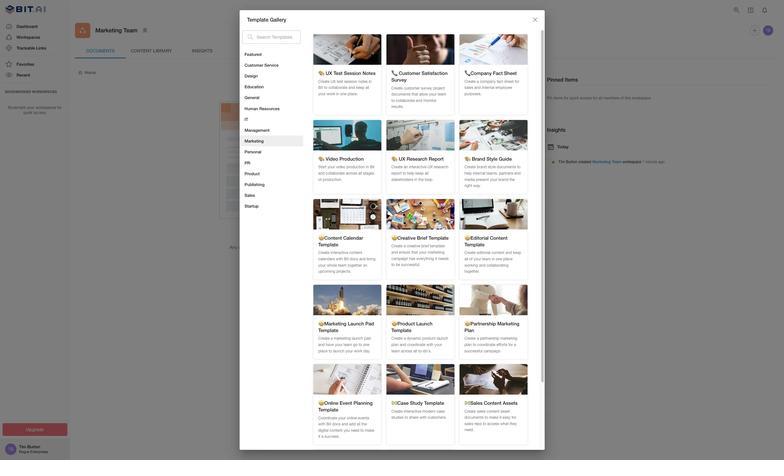 Task type: vqa. For each thing, say whether or not it's contained in the screenshot.
quick to the right
yes



Task type: describe. For each thing, give the bounding box(es) containing it.
🤩online
[[318, 401, 339, 406]]

need.
[[465, 428, 474, 433]]

template gallery
[[247, 16, 286, 22]]

documents inside "create brand style documents to help internal teams, partners and media present your brand the right way."
[[497, 165, 516, 170]]

team for template
[[482, 257, 491, 262]]

ensure
[[399, 251, 411, 255]]

🤩editorial content template
[[465, 235, 508, 248]]

burton for marketing
[[566, 160, 578, 164]]

📞company fact sheet image
[[460, 34, 528, 65]]

for inside create sales content asset documents to make it easy for sales reps to access what they need.
[[512, 416, 516, 420]]

your inside create customer survey project documents that allow your team to collaborate and monitor results.
[[429, 92, 437, 97]]

collaborating
[[487, 263, 509, 268]]

0 horizontal spatial have
[[294, 233, 305, 239]]

a inside coordinate your online events with bit docs and add all the digital content you need to make it a success.
[[322, 435, 324, 440]]

1 vertical spatial this
[[303, 245, 310, 250]]

more
[[309, 261, 319, 266]]

upcoming
[[318, 270, 335, 274]]

🎨 brand style guide
[[465, 156, 512, 162]]

place.
[[348, 92, 358, 96]]

created inside tim burton created marketing team workspace 1 minute ago
[[579, 160, 592, 164]]

to inside create an interactive ux research report to help keep all stakeholders in the loop.
[[403, 171, 406, 176]]

be inside create a creative brief template and ensure that your marketing campaign has everything it needs to be successful.
[[396, 263, 400, 267]]

gallery
[[270, 16, 286, 22]]

keep inside the create ux test session notes in bit to collaborate and keep all your work in one place.
[[356, 86, 365, 90]]

create for 🤩creative brief template
[[392, 244, 403, 249]]

your left the go at the left bottom
[[335, 343, 343, 348]]

coordinate inside create a dynamic product launch plan and coordinate with your team across all to-do's.
[[407, 343, 426, 348]]

management
[[245, 128, 270, 133]]

🎨 brand style guide image
[[460, 120, 528, 151]]

create for 💵case study template
[[392, 410, 403, 414]]

plan inside create a dynamic product launch plan and coordinate with your team across all to-do's.
[[392, 343, 399, 348]]

template up template
[[429, 235, 449, 241]]

1 horizontal spatial launch
[[352, 337, 363, 341]]

it
[[245, 117, 248, 122]]

created inside any documents or folders created in this workspace will be visible to you or to anyone added to this workspace.
[[282, 245, 297, 250]]

you inside coordinate your online events with bit docs and add all the digital content you need to make it a success.
[[344, 429, 350, 433]]

bit for video
[[370, 165, 375, 170]]

and inside create a creative brief template and ensure that your marketing campaign has everything it needs to be successful.
[[392, 251, 398, 255]]

your inside create a dynamic product launch plan and coordinate with your team across all to-do's.
[[435, 343, 442, 348]]

learn more link
[[291, 257, 324, 270]]

create for 🤩product launch template
[[392, 337, 403, 341]]

keep inside create an interactive ux research report to help keep all stakeholders in the loop.
[[416, 171, 424, 176]]

and up the collaborating on the bottom of page
[[506, 251, 512, 255]]

coordinate inside create a partnership marketing plan to coordinate efforts for a successful campaign.
[[477, 343, 496, 348]]

rogue
[[19, 451, 29, 454]]

one inside create editorial content and keep all of your team in one place working and collaborating together.
[[496, 257, 502, 262]]

library
[[153, 48, 172, 53]]

video
[[326, 156, 338, 162]]

🤩marketing launch pad template
[[318, 321, 374, 334]]

with inside coordinate your online events with bit docs and add all the digital content you need to make it a success.
[[318, 423, 326, 427]]

create for 📞 customer satisfaction survey
[[392, 86, 403, 90]]

with inside create interactive modern case studies to share with customers.
[[420, 416, 427, 420]]

success.
[[325, 435, 340, 440]]

loop.
[[425, 178, 433, 182]]

in right the notes at top left
[[369, 79, 372, 84]]

customers.
[[428, 416, 447, 420]]

documents inside any documents or folders created in this workspace will be visible to you or to anyone added to this workspace.
[[239, 245, 261, 250]]

team inside create a dynamic product launch plan and coordinate with your team across all to-do's.
[[392, 349, 400, 354]]

💵sales content assets
[[465, 401, 518, 406]]

tb button
[[762, 24, 775, 37]]

💵sales content assets image
[[460, 365, 528, 395]]

it inside create sales content asset documents to make it easy for sales reps to access what they need.
[[500, 416, 502, 420]]

a right efforts
[[514, 343, 516, 348]]

work inside 'create a marketing launch pad and have your team go to one place to launch your work day.'
[[354, 349, 362, 354]]

that inside create customer survey project documents that allow your team to collaborate and monitor results.
[[412, 92, 418, 97]]

💵case study template
[[392, 401, 444, 406]]

across inside create a dynamic product launch plan and coordinate with your team across all to-do's.
[[401, 349, 412, 354]]

📞company
[[465, 70, 492, 76]]

customer service
[[245, 63, 279, 68]]

brief
[[421, 244, 429, 249]]

internal inside "create brand style documents to help internal teams, partners and media present your brand the right way."
[[473, 171, 486, 176]]

day.
[[364, 349, 371, 354]]

template inside 🤩marketing launch pad template
[[318, 328, 338, 334]]

🤩partnership marketing plan
[[465, 321, 520, 334]]

template up modern
[[424, 401, 444, 406]]

create for 📞company fact sheet
[[465, 79, 476, 84]]

publishing
[[245, 182, 265, 187]]

place inside create editorial content and keep all of your team in one place working and collaborating together.
[[503, 257, 513, 262]]

and inside create a company fact sheet for sales and internal employee purposes.
[[475, 86, 481, 90]]

🤩product launch template image
[[386, 285, 455, 316]]

publishing button
[[240, 179, 303, 190]]

it inside create a creative brief template and ensure that your marketing campaign has everything it needs to be successful.
[[435, 257, 437, 261]]

💵case study template image
[[386, 365, 455, 395]]

documents inside create customer survey project documents that allow your team to collaborate and monitor results.
[[392, 92, 411, 97]]

template inside "🤩product launch template"
[[392, 328, 412, 334]]

a for 📞company fact sheet
[[477, 79, 479, 84]]

survey
[[421, 86, 432, 90]]

a for 🤩marketing launch pad template
[[331, 337, 333, 341]]

template inside 🤩content calendar template
[[318, 242, 338, 248]]

bookmark your workspaces for quick access.
[[8, 105, 62, 115]]

🤩content calendar template image
[[313, 199, 381, 230]]

the inside "create brand style documents to help internal teams, partners and media present your brand the right way."
[[510, 178, 515, 182]]

ago
[[658, 160, 665, 164]]

home link
[[78, 70, 96, 75]]

work inside the create ux test session notes in bit to collaborate and keep all your work in one place.
[[327, 92, 335, 96]]

create inside create new button
[[508, 70, 522, 75]]

create a creative brief template and ensure that your marketing campaign has everything it needs to be successful.
[[392, 244, 449, 267]]

template left gallery
[[247, 16, 269, 22]]

all inside start your video production in bit and collaborate across all stages of production.
[[358, 171, 362, 176]]

the inside coordinate your online events with bit docs and add all the digital content you need to make it a success.
[[362, 423, 367, 427]]

human resources button
[[240, 103, 303, 114]]

💵sales
[[465, 401, 483, 406]]

🎨 ux research report
[[392, 156, 444, 162]]

1 horizontal spatial brand
[[499, 178, 509, 182]]

all inside the create ux test session notes in bit to collaborate and keep all your work in one place.
[[366, 86, 369, 90]]

all inside coordinate your online events with bit docs and add all the digital content you need to make it a success.
[[357, 423, 361, 427]]

to inside create interactive modern case studies to share with customers.
[[405, 416, 408, 420]]

launch inside create a dynamic product launch plan and coordinate with your team across all to-do's.
[[437, 337, 448, 341]]

digital
[[318, 429, 329, 433]]

workspace inside any documents or folders created in this workspace will be visible to you or to anyone added to this workspace.
[[312, 245, 333, 250]]

and inside "create brand style documents to help internal teams, partners and media present your brand the right way."
[[514, 171, 521, 176]]

0 vertical spatial quick
[[570, 96, 579, 100]]

🎨 ux test session notes
[[318, 70, 376, 76]]

design button
[[240, 71, 303, 81]]

📞company fact sheet
[[465, 70, 517, 76]]

for left members
[[593, 96, 598, 100]]

that inside create a creative brief template and ensure that your marketing campaign has everything it needs to be successful.
[[412, 251, 418, 255]]

plan inside create a partnership marketing plan to coordinate efforts for a successful campaign.
[[465, 343, 472, 348]]

🤩online event planning template
[[318, 401, 373, 413]]

team inside the "create interactive content calendars with bit docs and bring your whole team together on upcoming projects."
[[338, 263, 347, 268]]

the inside create an interactive ux research report to help keep all stakeholders in the loop.
[[418, 178, 424, 182]]

product button
[[240, 168, 303, 179]]

sales inside create a company fact sheet for sales and internal employee purposes.
[[465, 86, 473, 90]]

an
[[404, 165, 408, 170]]

and right working at the right of page
[[479, 263, 486, 268]]

marketing inside create a creative brief template and ensure that your marketing campaign has everything it needs to be successful.
[[428, 251, 445, 255]]

workspace. inside any documents or folders created in this workspace will be visible to you or to anyone added to this workspace.
[[317, 251, 340, 256]]

all inside create editorial content and keep all of your team in one place working and collaborating together.
[[465, 257, 468, 262]]

pinned items
[[547, 77, 578, 83]]

modern
[[423, 410, 436, 414]]

today
[[557, 144, 569, 149]]

content inside tab list
[[131, 48, 152, 53]]

0 vertical spatial team
[[123, 27, 138, 34]]

one inside 'create a marketing launch pad and have your team go to one place to launch your work day.'
[[363, 343, 370, 348]]

launch for 🤩product
[[416, 321, 433, 327]]

to-
[[418, 349, 423, 354]]

of inside start your video production in bit and collaborate across all stages of production.
[[318, 178, 322, 182]]

tim for marketing
[[559, 160, 565, 164]]

featured button
[[240, 49, 303, 60]]

general
[[245, 95, 260, 100]]

bit for calendar
[[344, 257, 349, 262]]

education
[[245, 84, 264, 89]]

2 vertical spatial this
[[309, 251, 316, 256]]

🤩editorial
[[465, 235, 489, 241]]

keep inside create editorial content and keep all of your team in one place working and collaborating together.
[[513, 251, 522, 255]]

and inside the create ux test session notes in bit to collaborate and keep all your work in one place.
[[349, 86, 355, 90]]

content inside coordinate your online events with bit docs and add all the digital content you need to make it a success.
[[330, 429, 343, 433]]

in inside create editorial content and keep all of your team in one place working and collaborating together.
[[492, 257, 495, 262]]

items
[[565, 77, 578, 83]]

marketing inside create a partnership marketing plan to coordinate efforts for a successful campaign.
[[501, 337, 518, 341]]

don't
[[281, 233, 293, 239]]

and inside coordinate your online events with bit docs and add all the digital content you need to make it a success.
[[342, 423, 348, 427]]

to inside coordinate your online events with bit docs and add all the digital content you need to make it a success.
[[361, 429, 364, 433]]

to inside "create brand style documents to help internal teams, partners and media present your brand the right way."
[[517, 165, 521, 170]]

reps
[[475, 422, 482, 427]]

internal inside create a company fact sheet for sales and internal employee purposes.
[[482, 86, 495, 90]]

notes
[[358, 79, 368, 84]]

creative
[[407, 244, 420, 249]]

and inside start your video production in bit and collaborate across all stages of production.
[[318, 171, 325, 176]]

your inside create a creative brief template and ensure that your marketing campaign has everything it needs to be successful.
[[419, 251, 427, 255]]

bookmark image
[[141, 27, 149, 34]]

bit inside the create ux test session notes in bit to collaborate and keep all your work in one place.
[[318, 86, 323, 90]]

needs
[[438, 257, 449, 261]]

and inside the "create interactive content calendars with bit docs and bring your whole team together on upcoming projects."
[[359, 257, 366, 262]]

planning
[[354, 401, 373, 406]]

your left day.
[[346, 349, 353, 354]]

any
[[230, 245, 237, 250]]

template inside the 🤩editorial content template
[[465, 242, 485, 248]]

pad
[[365, 321, 374, 327]]

🎨 for 🎨 ux research report
[[392, 156, 398, 162]]

your inside start your video production in bit and collaborate across all stages of production.
[[328, 165, 335, 170]]

customer service button
[[240, 60, 303, 71]]

case
[[437, 410, 445, 414]]

0 vertical spatial of
[[621, 96, 624, 100]]

interactive for 💵case study template
[[404, 410, 422, 414]]

trackable
[[17, 45, 35, 51]]

🤩partnership marketing plan image
[[460, 285, 528, 316]]

create customer survey project documents that allow your team to collaborate and monitor results.
[[392, 86, 446, 109]]

workspace inside tim burton created marketing team workspace 1 minute ago
[[623, 160, 642, 164]]

create a partnership marketing plan to coordinate efforts for a successful campaign.
[[465, 337, 518, 354]]

pin items for quick access for all members of this workspace.
[[547, 96, 652, 100]]

create for 🤩partnership marketing plan
[[465, 337, 476, 341]]

a for 🤩creative brief template
[[404, 244, 406, 249]]

ux for research
[[399, 156, 405, 162]]

to inside create a partnership marketing plan to coordinate efforts for a successful campaign.
[[473, 343, 476, 348]]

sheet
[[504, 70, 517, 76]]

create for 🎨 brand style guide
[[465, 165, 476, 170]]

survey
[[392, 77, 407, 83]]

1 vertical spatial sales
[[477, 410, 486, 414]]

ux for test
[[326, 70, 332, 76]]

workspaces
[[32, 90, 57, 94]]

have inside 'create a marketing launch pad and have your team go to one place to launch your work day.'
[[326, 343, 334, 348]]

tim burton created marketing team workspace 1 minute ago
[[559, 160, 665, 164]]

pr button
[[240, 158, 303, 168]]

0 horizontal spatial tb
[[8, 447, 14, 452]]

has
[[409, 257, 416, 261]]

0 vertical spatial this
[[625, 96, 631, 100]]

0 vertical spatial brand
[[477, 165, 487, 170]]

1 or from the left
[[262, 245, 266, 250]]

burton for enterprises
[[27, 445, 40, 450]]

to inside the create ux test session notes in bit to collaborate and keep all your work in one place.
[[324, 86, 328, 90]]

📞 customer satisfaction survey image
[[386, 34, 455, 65]]

your inside create editorial content and keep all of your team in one place working and collaborating together.
[[474, 257, 481, 262]]

🤩content calendar template
[[318, 235, 363, 248]]

create a marketing launch pad and have your team go to one place to launch your work day.
[[318, 337, 371, 354]]

be inside any documents or folders created in this workspace will be visible to you or to anyone added to this workspace.
[[342, 245, 347, 250]]

stages
[[363, 171, 374, 176]]



Task type: locate. For each thing, give the bounding box(es) containing it.
2 coordinate from the left
[[477, 343, 496, 348]]

visible
[[348, 245, 361, 250]]

0 vertical spatial across
[[346, 171, 357, 176]]

content inside create sales content asset documents to make it easy for sales reps to access what they need.
[[487, 410, 500, 414]]

tim for enterprises
[[19, 445, 26, 450]]

create inside create interactive modern case studies to share with customers.
[[392, 410, 403, 414]]

sales up purposes. at right
[[465, 86, 473, 90]]

1 horizontal spatial quick
[[570, 96, 579, 100]]

1 plan from the left
[[392, 343, 399, 348]]

create inside "create brand style documents to help internal teams, partners and media present your brand the right way."
[[465, 165, 476, 170]]

template inside 🤩online event planning template
[[318, 407, 338, 413]]

allow
[[419, 92, 428, 97]]

quick down bookmark
[[23, 111, 33, 115]]

and down allow
[[416, 98, 423, 103]]

content up editorial
[[490, 235, 508, 241]]

launch
[[352, 337, 363, 341], [437, 337, 448, 341], [333, 349, 345, 354]]

1 horizontal spatial work
[[354, 349, 362, 354]]

one up day.
[[363, 343, 370, 348]]

launch inside "🤩product launch template"
[[416, 321, 433, 327]]

1 horizontal spatial marketing
[[428, 251, 445, 255]]

for inside create a company fact sheet for sales and internal employee purposes.
[[515, 79, 520, 84]]

2 launch from the left
[[416, 321, 433, 327]]

create for 🎨 ux research report
[[392, 165, 403, 170]]

editorial
[[477, 251, 491, 255]]

1 vertical spatial workspace
[[312, 245, 333, 250]]

collaborate up 'results.'
[[396, 98, 415, 103]]

🤩marketing
[[318, 321, 347, 327]]

create for 🤩content calendar template
[[318, 251, 330, 255]]

create up calendars
[[318, 251, 330, 255]]

2 vertical spatial content
[[484, 401, 502, 406]]

any
[[307, 233, 315, 239]]

0 horizontal spatial created
[[282, 245, 297, 250]]

1 vertical spatial tim
[[19, 445, 26, 450]]

your down calendars
[[318, 263, 326, 268]]

1 vertical spatial place
[[318, 349, 328, 354]]

2 vertical spatial interactive
[[404, 410, 422, 414]]

burton
[[566, 160, 578, 164], [27, 445, 40, 450]]

🎨 video production image
[[313, 120, 381, 151]]

1 horizontal spatial team
[[612, 160, 622, 164]]

0 vertical spatial access
[[580, 96, 592, 100]]

projects.
[[337, 270, 351, 274]]

launch up product
[[416, 321, 433, 327]]

1 horizontal spatial burton
[[566, 160, 578, 164]]

🤩online event planning template image
[[313, 365, 381, 395]]

create inside create an interactive ux research report to help keep all stakeholders in the loop.
[[392, 165, 403, 170]]

one
[[340, 92, 347, 96], [496, 257, 502, 262], [363, 343, 370, 348]]

content for 🤩editorial
[[490, 235, 508, 241]]

collaborate inside the create ux test session notes in bit to collaborate and keep all your work in one place.
[[329, 86, 348, 90]]

create a company fact sheet for sales and internal employee purposes.
[[465, 79, 520, 96]]

0 horizontal spatial keep
[[356, 86, 365, 90]]

product
[[245, 171, 260, 176]]

create for 💵sales content assets
[[465, 410, 476, 414]]

quick right "items"
[[570, 96, 579, 100]]

in down test
[[336, 92, 339, 96]]

marketing down 🤩marketing launch pad template
[[334, 337, 351, 341]]

create down '📞company'
[[465, 79, 476, 84]]

tab list
[[75, 43, 775, 59]]

create for 🎨 ux test session notes
[[318, 79, 330, 84]]

documents up partners on the right
[[497, 165, 516, 170]]

your inside the "create interactive content calendars with bit docs and bring your whole team together on upcoming projects."
[[318, 263, 326, 268]]

0 horizontal spatial one
[[340, 92, 347, 96]]

your up access.
[[27, 105, 34, 110]]

calendars
[[318, 257, 335, 262]]

🎨 ux test session notes image
[[313, 34, 381, 65]]

content down bookmark icon
[[131, 48, 152, 53]]

in up stages
[[366, 165, 369, 170]]

marketing
[[95, 27, 122, 34], [245, 139, 264, 144], [593, 160, 611, 164], [498, 321, 520, 327]]

make inside create sales content asset documents to make it easy for sales reps to access what they need.
[[489, 416, 499, 420]]

marketing button
[[240, 136, 303, 147]]

research
[[434, 165, 449, 170]]

0 vertical spatial workspace.
[[632, 96, 652, 100]]

and down "🤩product launch template"
[[400, 343, 406, 348]]

workspace left 1
[[623, 160, 642, 164]]

1 vertical spatial created
[[282, 245, 297, 250]]

test
[[337, 79, 343, 84]]

1 vertical spatial interactive
[[331, 251, 348, 255]]

0 vertical spatial customer
[[245, 63, 263, 68]]

1 horizontal spatial place
[[503, 257, 513, 262]]

brand
[[472, 156, 485, 162]]

your inside the bookmark your workspaces for quick access.
[[27, 105, 34, 110]]

tim down today
[[559, 160, 565, 164]]

content up the collaborating on the bottom of page
[[492, 251, 505, 255]]

startup
[[245, 204, 259, 209]]

a inside create a dynamic product launch plan and coordinate with your team across all to-do's.
[[404, 337, 406, 341]]

all inside create a dynamic product launch plan and coordinate with your team across all to-do's.
[[414, 349, 417, 354]]

members
[[604, 96, 620, 100]]

ux for test
[[331, 79, 336, 84]]

work
[[327, 92, 335, 96], [354, 349, 362, 354]]

this
[[625, 96, 631, 100], [303, 245, 310, 250], [309, 251, 316, 256]]

create down 🤩marketing
[[318, 337, 330, 341]]

across down production
[[346, 171, 357, 176]]

sales down 💵sales
[[477, 410, 486, 414]]

calendar
[[343, 235, 363, 241]]

1 horizontal spatial one
[[363, 343, 370, 348]]

share
[[409, 416, 419, 420]]

🎨 for 🎨 brand style guide
[[465, 156, 471, 162]]

it inside coordinate your online events with bit docs and add all the digital content you need to make it a success.
[[318, 435, 320, 440]]

0 vertical spatial interactive
[[409, 165, 427, 170]]

create inside create customer survey project documents that allow your team to collaborate and monitor results.
[[392, 86, 403, 90]]

1 vertical spatial work
[[354, 349, 362, 354]]

marketing inside 🤩partnership marketing plan
[[498, 321, 520, 327]]

🎨 for 🎨 ux test session notes
[[318, 70, 324, 76]]

with inside the "create interactive content calendars with bit docs and bring your whole team together on upcoming projects."
[[336, 257, 343, 262]]

make down events
[[365, 429, 374, 433]]

pr
[[245, 160, 250, 165]]

burton inside tim burton created marketing team workspace 1 minute ago
[[566, 160, 578, 164]]

0 horizontal spatial access
[[487, 422, 499, 427]]

all left members
[[599, 96, 603, 100]]

🎨 up 'report'
[[392, 156, 398, 162]]

and inside create a dynamic product launch plan and coordinate with your team across all to-do's.
[[400, 343, 406, 348]]

💵case
[[392, 401, 409, 406]]

easy
[[503, 416, 511, 420]]

the down events
[[362, 423, 367, 427]]

0 vertical spatial it
[[435, 257, 437, 261]]

and right partners on the right
[[514, 171, 521, 176]]

place down 🤩marketing
[[318, 349, 328, 354]]

team left the go at the left bottom
[[344, 343, 352, 348]]

create interactive modern case studies to share with customers.
[[392, 410, 447, 420]]

Search Templates... search field
[[257, 31, 301, 44]]

workspace
[[623, 160, 642, 164], [312, 245, 333, 250]]

for inside create a partnership marketing plan to coordinate efforts for a successful campaign.
[[509, 343, 513, 348]]

0 horizontal spatial launch
[[333, 349, 345, 354]]

create ux test session notes in bit to collaborate and keep all your work in one place.
[[318, 79, 372, 96]]

0 vertical spatial tb
[[766, 28, 771, 33]]

0 horizontal spatial customer
[[245, 63, 263, 68]]

one inside the create ux test session notes in bit to collaborate and keep all your work in one place.
[[340, 92, 347, 96]]

1 vertical spatial keep
[[416, 171, 424, 176]]

interactive down 🎨 ux research report
[[409, 165, 427, 170]]

0 horizontal spatial launch
[[348, 321, 364, 327]]

1 horizontal spatial workspace
[[623, 160, 642, 164]]

a inside create a creative brief template and ensure that your marketing campaign has everything it needs to be successful.
[[404, 244, 406, 249]]

launch for 🤩marketing
[[348, 321, 364, 327]]

0 vertical spatial tim
[[559, 160, 565, 164]]

plan
[[392, 343, 399, 348], [465, 343, 472, 348]]

internal up present at the top of page
[[473, 171, 486, 176]]

content inside create editorial content and keep all of your team in one place working and collaborating together.
[[492, 251, 505, 255]]

0 vertical spatial work
[[327, 92, 335, 96]]

human resources
[[245, 106, 280, 111]]

all down production
[[358, 171, 362, 176]]

content inside the "create interactive content calendars with bit docs and bring your whole team together on upcoming projects."
[[349, 251, 362, 255]]

it
[[435, 257, 437, 261], [500, 416, 502, 420], [318, 435, 320, 440]]

documents inside create sales content asset documents to make it easy for sales reps to access what they need.
[[465, 416, 484, 420]]

interactive inside create an interactive ux research report to help keep all stakeholders in the loop.
[[409, 165, 427, 170]]

collaborate inside create customer survey project documents that allow your team to collaborate and monitor results.
[[396, 98, 415, 103]]

2 horizontal spatial of
[[621, 96, 624, 100]]

0 vertical spatial make
[[489, 416, 499, 420]]

a up the ensure
[[404, 244, 406, 249]]

0 vertical spatial burton
[[566, 160, 578, 164]]

interactive up share
[[404, 410, 422, 414]]

create down 💵sales
[[465, 410, 476, 414]]

you up bring
[[367, 245, 375, 250]]

0 vertical spatial sales
[[465, 86, 473, 90]]

1 horizontal spatial access
[[580, 96, 592, 100]]

together.
[[465, 270, 480, 274]]

tab list containing documents
[[75, 43, 775, 59]]

created
[[579, 160, 592, 164], [282, 245, 297, 250]]

make left easy
[[489, 416, 499, 420]]

0 vertical spatial be
[[342, 245, 347, 250]]

insights link
[[177, 43, 228, 59]]

2 vertical spatial collaborate
[[326, 171, 345, 176]]

team for satisfaction
[[438, 92, 446, 97]]

in
[[369, 79, 372, 84], [336, 92, 339, 96], [366, 165, 369, 170], [414, 178, 417, 182], [298, 245, 302, 250], [492, 257, 495, 262]]

content
[[349, 251, 362, 255], [492, 251, 505, 255], [487, 410, 500, 414], [330, 429, 343, 433]]

2 or from the left
[[376, 245, 380, 250]]

in inside any documents or folders created in this workspace will be visible to you or to anyone added to this workspace.
[[298, 245, 302, 250]]

content inside the 🤩editorial content template
[[490, 235, 508, 241]]

assets
[[503, 401, 518, 406]]

launch left 'pad'
[[348, 321, 364, 327]]

your inside coordinate your online events with bit docs and add all the digital content you need to make it a success.
[[338, 416, 346, 421]]

create editorial content and keep all of your team in one place working and collaborating together.
[[465, 251, 522, 274]]

1 horizontal spatial the
[[418, 178, 424, 182]]

study
[[410, 401, 423, 406]]

your down product
[[435, 343, 442, 348]]

1 vertical spatial across
[[401, 349, 412, 354]]

2 vertical spatial one
[[363, 343, 370, 348]]

to inside create a creative brief template and ensure that your marketing campaign has everything it needs to be successful.
[[392, 263, 395, 267]]

a for 🤩partnership marketing plan
[[477, 337, 479, 341]]

this up more
[[309, 251, 316, 256]]

guide
[[499, 156, 512, 162]]

0 horizontal spatial place
[[318, 349, 328, 354]]

1 vertical spatial that
[[412, 251, 418, 255]]

sales button
[[240, 190, 303, 201]]

🤩editorial content template image
[[460, 199, 528, 230]]

0 horizontal spatial team
[[123, 27, 138, 34]]

0 horizontal spatial plan
[[392, 343, 399, 348]]

1 horizontal spatial or
[[376, 245, 380, 250]]

sales
[[465, 86, 473, 90], [477, 410, 486, 414], [465, 422, 473, 427]]

create for 🤩editorial content template
[[465, 251, 476, 255]]

1 vertical spatial customer
[[399, 70, 420, 76]]

team inside create editorial content and keep all of your team in one place working and collaborating together.
[[482, 257, 491, 262]]

sales
[[245, 193, 255, 198]]

team up projects.
[[338, 263, 347, 268]]

your up working at the right of page
[[474, 257, 481, 262]]

customer up survey at the top of page
[[399, 70, 420, 76]]

of right members
[[621, 96, 624, 100]]

0 horizontal spatial it
[[318, 435, 320, 440]]

content for 🤩editorial
[[492, 251, 505, 255]]

bit up stages
[[370, 165, 375, 170]]

favorites
[[17, 62, 34, 67]]

efforts
[[497, 343, 508, 348]]

0 vertical spatial place
[[503, 257, 513, 262]]

and inside 'create a marketing launch pad and have your team go to one place to launch your work day.'
[[318, 343, 325, 348]]

tim up rogue
[[19, 445, 26, 450]]

0 vertical spatial workspace
[[623, 160, 642, 164]]

and up campaign
[[392, 251, 398, 255]]

that
[[412, 92, 418, 97], [412, 251, 418, 255]]

1 launch from the left
[[348, 321, 364, 327]]

docs up together
[[350, 257, 358, 262]]

and down session
[[349, 86, 355, 90]]

your down the brief
[[419, 251, 427, 255]]

create new
[[508, 70, 532, 75]]

1 vertical spatial collaborate
[[396, 98, 415, 103]]

2 vertical spatial of
[[469, 257, 473, 262]]

make
[[489, 416, 499, 420], [365, 429, 374, 433]]

create new button
[[503, 66, 537, 79]]

1 vertical spatial quick
[[23, 111, 33, 115]]

0 horizontal spatial tim
[[19, 445, 26, 450]]

marketing inside 'create a marketing launch pad and have your team go to one place to launch your work day.'
[[334, 337, 351, 341]]

with down product
[[427, 343, 434, 348]]

upgrade
[[26, 427, 44, 433]]

with up whole
[[336, 257, 343, 262]]

create down plan
[[465, 337, 476, 341]]

help inside create an interactive ux research report to help keep all stakeholders in the loop.
[[407, 171, 415, 176]]

minute
[[646, 160, 657, 164]]

that down creative
[[412, 251, 418, 255]]

0 horizontal spatial burton
[[27, 445, 40, 450]]

tim burton rogue enterprises
[[19, 445, 48, 454]]

📞 customer satisfaction survey
[[392, 70, 448, 83]]

team left to-
[[392, 349, 400, 354]]

quick inside the bookmark your workspaces for quick access.
[[23, 111, 33, 115]]

way.
[[473, 184, 481, 188]]

a for 🤩product launch template
[[404, 337, 406, 341]]

team inside 'create a marketing launch pad and have your team go to one place to launch your work day.'
[[344, 343, 352, 348]]

your down video
[[328, 165, 335, 170]]

1 horizontal spatial of
[[469, 257, 473, 262]]

1 vertical spatial docs
[[332, 423, 341, 427]]

access inside create sales content asset documents to make it easy for sales reps to access what they need.
[[487, 422, 499, 427]]

bookmark
[[8, 105, 26, 110]]

in inside start your video production in bit and collaborate across all stages of production.
[[366, 165, 369, 170]]

template down 🤩online on the left
[[318, 407, 338, 413]]

make inside coordinate your online events with bit docs and add all the digital content you need to make it a success.
[[365, 429, 374, 433]]

design
[[245, 73, 258, 79]]

ux
[[326, 70, 332, 76], [331, 79, 336, 84], [399, 156, 405, 162], [428, 165, 433, 170]]

you inside any documents or folders created in this workspace will be visible to you or to anyone added to this workspace.
[[367, 245, 375, 250]]

0 horizontal spatial coordinate
[[407, 343, 426, 348]]

all up loop.
[[425, 171, 429, 176]]

studies
[[392, 416, 404, 420]]

a down 🤩marketing
[[331, 337, 333, 341]]

1 horizontal spatial have
[[326, 343, 334, 348]]

content for 🤩content
[[349, 251, 362, 255]]

🎨 ux research report image
[[386, 120, 455, 151]]

across left to-
[[401, 349, 412, 354]]

documents right any
[[239, 245, 261, 250]]

personal
[[245, 150, 261, 155]]

2 plan from the left
[[465, 343, 472, 348]]

0 horizontal spatial you
[[344, 429, 350, 433]]

0 vertical spatial insights
[[192, 48, 213, 53]]

workspaces button
[[0, 32, 70, 43]]

0 horizontal spatial quick
[[23, 111, 33, 115]]

docs for 🤩online event planning template
[[332, 423, 341, 427]]

successful
[[465, 349, 483, 354]]

team for pad
[[344, 343, 352, 348]]

burton inside tim burton rogue enterprises
[[27, 445, 40, 450]]

in inside create an interactive ux research report to help keep all stakeholders in the loop.
[[414, 178, 417, 182]]

successful.
[[401, 263, 421, 267]]

1 horizontal spatial docs
[[350, 257, 358, 262]]

create for 🤩marketing launch pad template
[[318, 337, 330, 341]]

2 horizontal spatial marketing
[[501, 337, 518, 341]]

content for 💵sales
[[484, 401, 502, 406]]

team inside create customer survey project documents that allow your team to collaborate and monitor results.
[[438, 92, 446, 97]]

0 vertical spatial you
[[367, 245, 375, 250]]

for right "items"
[[564, 96, 569, 100]]

plan up successful
[[465, 343, 472, 348]]

🎨 left brand
[[465, 156, 471, 162]]

trackable links
[[17, 45, 46, 51]]

everything
[[417, 257, 434, 261]]

stakeholders
[[392, 178, 413, 182]]

and down 🤩marketing
[[318, 343, 325, 348]]

in up the collaborating on the bottom of page
[[492, 257, 495, 262]]

pin
[[547, 96, 553, 100]]

0 horizontal spatial or
[[262, 245, 266, 250]]

you don't have any documents.
[[270, 233, 344, 239]]

🤩creative brief template image
[[386, 199, 455, 230]]

a left partnership
[[477, 337, 479, 341]]

🎨 for 🎨 video production
[[318, 156, 324, 162]]

internal down company at the top right of page
[[482, 86, 495, 90]]

create inside create a company fact sheet for sales and internal employee purposes.
[[465, 79, 476, 84]]

collaborate inside start your video production in bit and collaborate across all stages of production.
[[326, 171, 345, 176]]

1 horizontal spatial help
[[465, 171, 472, 176]]

1 vertical spatial tb
[[8, 447, 14, 452]]

launch right product
[[437, 337, 448, 341]]

0 vertical spatial docs
[[350, 257, 358, 262]]

a down digital
[[322, 435, 324, 440]]

0 horizontal spatial workspace
[[312, 245, 333, 250]]

template down 🤩marketing
[[318, 328, 338, 334]]

access left what
[[487, 422, 499, 427]]

0 horizontal spatial brand
[[477, 165, 487, 170]]

1 horizontal spatial insights
[[547, 127, 566, 133]]

1 horizontal spatial customer
[[399, 70, 420, 76]]

start your video production in bit and collaborate across all stages of production.
[[318, 165, 375, 182]]

documents up reps
[[465, 416, 484, 420]]

plan down '🤩product'
[[392, 343, 399, 348]]

your left place.
[[318, 92, 326, 96]]

all up working at the right of page
[[465, 257, 468, 262]]

burton down today
[[566, 160, 578, 164]]

template gallery dialog
[[240, 10, 545, 461]]

1 vertical spatial have
[[326, 343, 334, 348]]

settings
[[242, 48, 264, 53]]

bit inside start your video production in bit and collaborate across all stages of production.
[[370, 165, 375, 170]]

🎨 video production
[[318, 156, 364, 162]]

1 vertical spatial one
[[496, 257, 502, 262]]

1 horizontal spatial workspace.
[[632, 96, 652, 100]]

create inside the "create interactive content calendars with bit docs and bring your whole team together on upcoming projects."
[[318, 251, 330, 255]]

1 coordinate from the left
[[407, 343, 426, 348]]

on
[[363, 263, 367, 268]]

and up on
[[359, 257, 366, 262]]

1 vertical spatial content
[[490, 235, 508, 241]]

help inside "create brand style documents to help internal teams, partners and media present your brand the right way."
[[465, 171, 472, 176]]

all right add at the left bottom of the page
[[357, 423, 361, 427]]

customer inside button
[[245, 63, 263, 68]]

whole
[[327, 263, 337, 268]]

recent
[[17, 73, 30, 78]]

your down 'teams,'
[[490, 178, 498, 182]]

interactive inside the "create interactive content calendars with bit docs and bring your whole team together on upcoming projects."
[[331, 251, 348, 255]]

test
[[334, 70, 343, 76]]

place inside 'create a marketing launch pad and have your team go to one place to launch your work day.'
[[318, 349, 328, 354]]

1 horizontal spatial tim
[[559, 160, 565, 164]]

marketing
[[428, 251, 445, 255], [334, 337, 351, 341], [501, 337, 518, 341]]

create up sheet
[[508, 70, 522, 75]]

your inside "create brand style documents to help internal teams, partners and media present your brand the right way."
[[490, 178, 498, 182]]

a inside 'create a marketing launch pad and have your team go to one place to launch your work day.'
[[331, 337, 333, 341]]

interactive for 🤩content calendar template
[[331, 251, 348, 255]]

1 help from the left
[[407, 171, 415, 176]]

1 vertical spatial make
[[365, 429, 374, 433]]

1 vertical spatial team
[[612, 160, 622, 164]]

docs for 🤩content calendar template
[[350, 257, 358, 262]]

the
[[418, 178, 424, 182], [510, 178, 515, 182], [362, 423, 367, 427]]

0 vertical spatial content
[[131, 48, 152, 53]]

teams,
[[487, 171, 498, 176]]

tim inside tim burton rogue enterprises
[[19, 445, 26, 450]]

one left place.
[[340, 92, 347, 96]]

create sales content asset documents to make it easy for sales reps to access what they need.
[[465, 410, 517, 433]]

or
[[262, 245, 266, 250], [376, 245, 380, 250]]

style
[[487, 156, 498, 162]]

for up the they
[[512, 416, 516, 420]]

create inside 'create a marketing launch pad and have your team go to one place to launch your work day.'
[[318, 337, 330, 341]]

docs inside coordinate your online events with bit docs and add all the digital content you need to make it a success.
[[332, 423, 341, 427]]

to inside create customer survey project documents that allow your team to collaborate and monitor results.
[[392, 98, 395, 103]]

ux inside the create ux test session notes in bit to collaborate and keep all your work in one place.
[[331, 79, 336, 84]]

2 help from the left
[[465, 171, 472, 176]]

customer inside 📞 customer satisfaction survey
[[399, 70, 420, 76]]

a down '📞company'
[[477, 79, 479, 84]]

2 vertical spatial sales
[[465, 422, 473, 427]]

content up asset at the right of the page
[[484, 401, 502, 406]]

content for 💵sales
[[487, 410, 500, 414]]

tb inside button
[[766, 28, 771, 33]]

and up purposes. at right
[[475, 86, 481, 90]]

0 vertical spatial collaborate
[[329, 86, 348, 90]]

1 vertical spatial insights
[[547, 127, 566, 133]]

help up media at the top of page
[[465, 171, 472, 176]]

workspaces
[[17, 35, 40, 40]]

1 horizontal spatial created
[[579, 160, 592, 164]]

upgrade button
[[3, 424, 67, 437]]

1 vertical spatial workspace.
[[317, 251, 340, 256]]

content down visible
[[349, 251, 362, 255]]

1 horizontal spatial coordinate
[[477, 343, 496, 348]]

collaborate up the production. on the left of page
[[326, 171, 345, 176]]

0 vertical spatial created
[[579, 160, 592, 164]]

0 horizontal spatial insights
[[192, 48, 213, 53]]

marketing up efforts
[[501, 337, 518, 341]]

personal button
[[240, 147, 303, 158]]

internal
[[482, 86, 495, 90], [473, 171, 486, 176]]

ux inside create an interactive ux research report to help keep all stakeholders in the loop.
[[428, 165, 433, 170]]

template down '🤩product'
[[392, 328, 412, 334]]

with up digital
[[318, 423, 326, 427]]

0 horizontal spatial be
[[342, 245, 347, 250]]

🤩marketing launch pad template image
[[313, 285, 381, 316]]

present
[[476, 178, 489, 182]]

2 vertical spatial it
[[318, 435, 320, 440]]

monitor
[[424, 98, 437, 103]]

sales up the need.
[[465, 422, 473, 427]]

create left test
[[318, 79, 330, 84]]

coordinate
[[407, 343, 426, 348], [477, 343, 496, 348]]

bit for event
[[327, 423, 331, 427]]

it left needs on the bottom
[[435, 257, 437, 261]]



